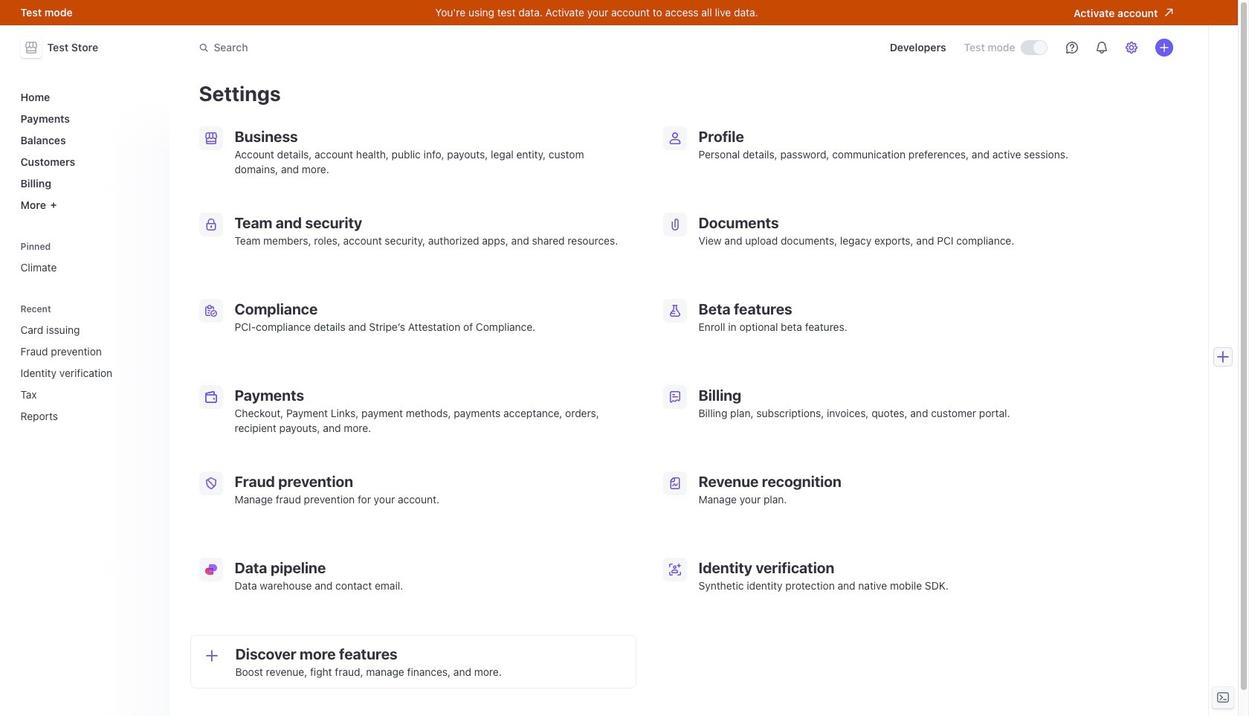 Task type: describe. For each thing, give the bounding box(es) containing it.
help image
[[1066, 42, 1078, 54]]

notifications image
[[1096, 42, 1108, 54]]

clear history image
[[145, 305, 154, 314]]

Search text field
[[190, 34, 610, 61]]



Task type: locate. For each thing, give the bounding box(es) containing it.
2 recent element from the top
[[15, 318, 160, 429]]

1 recent element from the top
[[15, 299, 160, 429]]

pinned element
[[15, 236, 160, 280]]

edit pins image
[[145, 242, 154, 251]]

core navigation links element
[[15, 85, 160, 217]]

recent element
[[15, 299, 160, 429], [15, 318, 160, 429]]

settings image
[[1126, 42, 1138, 54]]

None search field
[[190, 34, 610, 61]]

Test mode checkbox
[[1022, 41, 1047, 54]]



Task type: vqa. For each thing, say whether or not it's contained in the screenshot.
Help icon
yes



